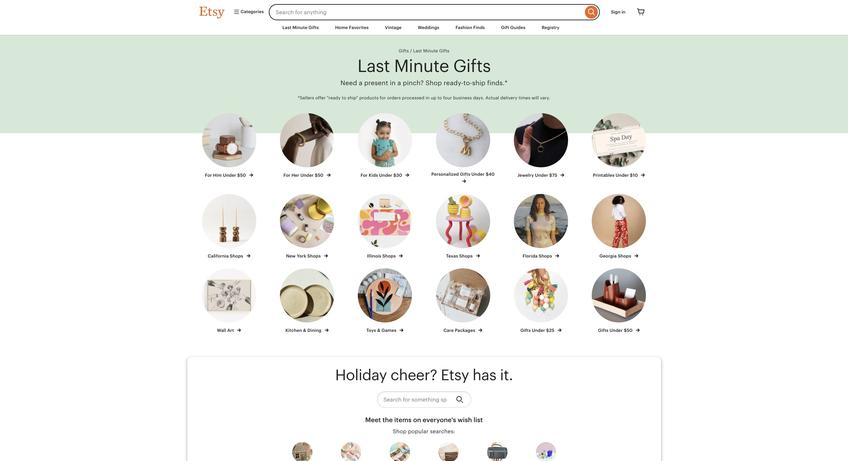 Task type: describe. For each thing, give the bounding box(es) containing it.
& for toys
[[377, 328, 381, 333]]

printables
[[593, 173, 615, 178]]

last minute gifts inside menu bar
[[283, 25, 319, 30]]

for kids under $30 link
[[352, 114, 418, 179]]

care
[[444, 328, 454, 333]]

last inside last minute gifts link
[[283, 25, 291, 30]]

business
[[453, 96, 472, 101]]

holiday
[[335, 367, 387, 384]]

under inside "link"
[[616, 173, 629, 178]]

new york shops link
[[274, 194, 340, 260]]

home favorites link
[[330, 22, 374, 34]]

2 horizontal spatial $50
[[624, 328, 633, 333]]

illinois shops link
[[352, 194, 418, 260]]

1 to from the left
[[342, 96, 346, 101]]

for him under $50
[[205, 173, 247, 178]]

for him under $50 link
[[196, 114, 262, 179]]

popular
[[408, 429, 429, 435]]

pinch?
[[403, 80, 424, 87]]

everyone's
[[423, 417, 456, 424]]

kitchen & dining link
[[274, 269, 340, 334]]

$50 for for him under $50
[[237, 173, 246, 178]]

has
[[473, 367, 496, 384]]

holiday cheer? etsy has it.
[[335, 367, 513, 384]]

vintage
[[385, 25, 402, 30]]

georgia
[[600, 254, 617, 259]]

categories button
[[228, 6, 267, 18]]

california
[[208, 254, 229, 259]]

home favorites
[[335, 25, 369, 30]]

"ready
[[327, 96, 341, 101]]

Search for anything text field
[[269, 4, 583, 20]]

categories
[[240, 9, 264, 14]]

jewelry
[[518, 173, 534, 178]]

on
[[413, 417, 421, 424]]

florida
[[523, 254, 538, 259]]

see more svg image
[[292, 443, 312, 462]]

to-
[[464, 80, 472, 87]]

personalized gifts under $40 link
[[430, 114, 496, 185]]

gift guides link
[[496, 22, 531, 34]]

wall
[[217, 328, 226, 333]]

minute inside menu bar
[[293, 25, 308, 30]]

toys
[[367, 328, 376, 333]]

california shops
[[208, 254, 244, 259]]

fashion finds link
[[451, 22, 490, 34]]

sign in
[[611, 9, 626, 15]]

favorites
[[349, 25, 369, 30]]

california shops link
[[196, 194, 262, 260]]

games
[[382, 328, 397, 333]]

shops for georgia
[[618, 254, 631, 259]]

finds
[[473, 25, 485, 30]]

gift guides
[[501, 25, 526, 30]]

fashion finds
[[456, 25, 485, 30]]

for kids under $30
[[361, 173, 403, 178]]

new
[[286, 254, 296, 259]]

etsy
[[441, 367, 469, 384]]

banner containing categories
[[187, 0, 661, 20]]

vintage link
[[380, 22, 407, 34]]

care packages link
[[430, 269, 496, 334]]

need
[[341, 80, 357, 87]]

georgia shops
[[600, 254, 633, 259]]

0 vertical spatial shop
[[426, 80, 442, 87]]

shop popular searches:
[[393, 429, 455, 435]]

list
[[474, 417, 483, 424]]

ship
[[472, 80, 486, 87]]

2 to from the left
[[438, 96, 442, 101]]

items
[[394, 417, 412, 424]]

personalized gifts under $40
[[432, 172, 495, 177]]

guides
[[510, 25, 526, 30]]

packages
[[455, 328, 475, 333]]

present
[[364, 80, 388, 87]]

see more leather accessories image
[[487, 443, 507, 462]]

$25
[[546, 328, 555, 333]]

see more food drink gift image
[[390, 443, 410, 462]]

new york shops
[[286, 254, 322, 259]]

see more charcuterie board image
[[438, 443, 459, 462]]

toys & games
[[367, 328, 398, 333]]

shops for texas
[[459, 254, 473, 259]]

products
[[359, 96, 379, 101]]

2 vertical spatial minute
[[394, 56, 449, 76]]

1 a from the left
[[359, 80, 363, 87]]

need a present in a pinch? shop ready-to-ship finds.*
[[341, 80, 508, 87]]

$10
[[630, 173, 638, 178]]

shops inside "link"
[[307, 254, 321, 259]]

for her under $50
[[284, 173, 325, 178]]

for her under $50 link
[[274, 114, 340, 179]]

weddings
[[418, 25, 439, 30]]

york
[[297, 254, 306, 259]]

gifts under $50 link
[[586, 269, 652, 334]]

weddings link
[[413, 22, 445, 34]]

2 vertical spatial last
[[358, 56, 390, 76]]

2 vertical spatial last minute gifts
[[358, 56, 491, 76]]

gift
[[501, 25, 509, 30]]

vary.
[[540, 96, 550, 101]]



Task type: locate. For each thing, give the bounding box(es) containing it.
for left him
[[205, 173, 212, 178]]

None search field
[[377, 392, 471, 409]]

&
[[303, 328, 306, 333], [377, 328, 381, 333]]

fashion
[[456, 25, 472, 30]]

for
[[380, 96, 386, 101]]

1 horizontal spatial $50
[[315, 173, 324, 178]]

0 horizontal spatial to
[[342, 96, 346, 101]]

1 horizontal spatial &
[[377, 328, 381, 333]]

gifts under $50
[[598, 328, 634, 333]]

home
[[335, 25, 348, 30]]

cheer?
[[391, 367, 437, 384]]

in right sign
[[622, 9, 626, 15]]

$30
[[394, 173, 402, 178]]

$50
[[237, 173, 246, 178], [315, 173, 324, 178], [624, 328, 633, 333]]

a left pinch?
[[398, 80, 401, 87]]

meet
[[365, 417, 381, 424]]

gifts inside menu bar
[[309, 25, 319, 30]]

jewelry under $75
[[518, 173, 559, 178]]

2 horizontal spatial for
[[361, 173, 368, 178]]

dining
[[308, 328, 322, 333]]

1 vertical spatial last minute gifts
[[413, 48, 450, 54]]

& right "toys"
[[377, 328, 381, 333]]

2 vertical spatial in
[[426, 96, 430, 101]]

menu bar
[[187, 20, 661, 36]]

wish
[[458, 417, 472, 424]]

2 a from the left
[[398, 80, 401, 87]]

personalized
[[432, 172, 459, 177]]

under
[[472, 172, 485, 177], [223, 173, 236, 178], [301, 173, 314, 178], [379, 173, 392, 178], [535, 173, 548, 178], [616, 173, 629, 178], [532, 328, 545, 333], [610, 328, 623, 333]]

1 vertical spatial minute
[[423, 48, 438, 54]]

in
[[622, 9, 626, 15], [390, 80, 396, 87], [426, 96, 430, 101]]

0 horizontal spatial last
[[283, 25, 291, 30]]

for for for kids under $30
[[361, 173, 368, 178]]

to right up in the top of the page
[[438, 96, 442, 101]]

3 for from the left
[[361, 173, 368, 178]]

1 horizontal spatial to
[[438, 96, 442, 101]]

shops right texas at the bottom of page
[[459, 254, 473, 259]]

1 horizontal spatial last
[[358, 56, 390, 76]]

texas shops link
[[430, 194, 496, 260]]

2 shops from the left
[[307, 254, 321, 259]]

care packages
[[444, 328, 477, 333]]

see more glassware image
[[536, 443, 556, 462]]

days.
[[473, 96, 484, 101]]

& inside toys & games link
[[377, 328, 381, 333]]

1 shops from the left
[[230, 254, 243, 259]]

$40
[[486, 172, 495, 177]]

florida shops link
[[508, 194, 574, 260]]

for for for her under $50
[[284, 173, 291, 178]]

1 horizontal spatial for
[[284, 173, 291, 178]]

jewelry under $75 link
[[508, 114, 574, 179]]

shops for florida
[[539, 254, 552, 259]]

times
[[519, 96, 531, 101]]

last
[[283, 25, 291, 30], [413, 48, 422, 54], [358, 56, 390, 76]]

see more diy kits image
[[341, 443, 361, 462]]

shops right illinois at the bottom of the page
[[382, 254, 396, 259]]

0 vertical spatial minute
[[293, 25, 308, 30]]

to left ship"
[[342, 96, 346, 101]]

a right need
[[359, 80, 363, 87]]

0 horizontal spatial for
[[205, 173, 212, 178]]

shops
[[230, 254, 243, 259], [307, 254, 321, 259], [382, 254, 396, 259], [459, 254, 473, 259], [539, 254, 552, 259], [618, 254, 631, 259]]

& for kitchen
[[303, 328, 306, 333]]

texas shops
[[446, 254, 474, 259]]

delivery
[[501, 96, 518, 101]]

sign in button
[[606, 6, 631, 18]]

1 vertical spatial in
[[390, 80, 396, 87]]

None search field
[[269, 4, 600, 20]]

0 horizontal spatial shop
[[393, 429, 407, 435]]

3 shops from the left
[[382, 254, 396, 259]]

registry
[[542, 25, 560, 30]]

for for for him under $50
[[205, 173, 212, 178]]

0 horizontal spatial in
[[390, 80, 396, 87]]

0 vertical spatial last minute gifts
[[283, 25, 319, 30]]

0 horizontal spatial $50
[[237, 173, 246, 178]]

1 horizontal spatial in
[[426, 96, 430, 101]]

minute
[[293, 25, 308, 30], [423, 48, 438, 54], [394, 56, 449, 76]]

*sellers
[[298, 96, 314, 101]]

gifts under $25
[[521, 328, 556, 333]]

1 vertical spatial last
[[413, 48, 422, 54]]

6 shops from the left
[[618, 254, 631, 259]]

will
[[532, 96, 539, 101]]

1 horizontal spatial shop
[[426, 80, 442, 87]]

shop up up in the top of the page
[[426, 80, 442, 87]]

$75
[[549, 173, 557, 178]]

2 horizontal spatial last
[[413, 48, 422, 54]]

1 horizontal spatial a
[[398, 80, 401, 87]]

wall art
[[217, 328, 235, 333]]

ship"
[[348, 96, 358, 101]]

toys & games link
[[352, 269, 418, 334]]

kitchen & dining
[[286, 328, 323, 333]]

gifts under $25 link
[[508, 269, 574, 334]]

printables under $10 link
[[586, 114, 652, 179]]

registry link
[[537, 22, 565, 34]]

0 horizontal spatial a
[[359, 80, 363, 87]]

art
[[227, 328, 234, 333]]

shop
[[426, 80, 442, 87], [393, 429, 407, 435]]

in up "orders"
[[390, 80, 396, 87]]

4 shops from the left
[[459, 254, 473, 259]]

to
[[342, 96, 346, 101], [438, 96, 442, 101]]

& left dining
[[303, 328, 306, 333]]

last minute gifts
[[283, 25, 319, 30], [413, 48, 450, 54], [358, 56, 491, 76]]

0 vertical spatial in
[[622, 9, 626, 15]]

for left 'kids'
[[361, 173, 368, 178]]

for left her
[[284, 173, 291, 178]]

shops right 'florida' on the right bottom
[[539, 254, 552, 259]]

actual
[[486, 96, 499, 101]]

illinois
[[367, 254, 381, 259]]

$50 for for her under $50
[[315, 173, 324, 178]]

1 vertical spatial shop
[[393, 429, 407, 435]]

in left up in the top of the page
[[426, 96, 430, 101]]

shops right georgia at right bottom
[[618, 254, 631, 259]]

four
[[443, 96, 452, 101]]

1 & from the left
[[303, 328, 306, 333]]

sign
[[611, 9, 621, 15]]

2 horizontal spatial in
[[622, 9, 626, 15]]

0 horizontal spatial &
[[303, 328, 306, 333]]

Search for something special text field
[[377, 392, 451, 409]]

georgia shops link
[[586, 194, 652, 260]]

2 for from the left
[[284, 173, 291, 178]]

none search field inside banner
[[269, 4, 600, 20]]

shops right california
[[230, 254, 243, 259]]

finds.*
[[487, 80, 508, 87]]

banner
[[187, 0, 661, 20]]

0 vertical spatial last
[[283, 25, 291, 30]]

florida shops
[[523, 254, 553, 259]]

shops for illinois
[[382, 254, 396, 259]]

*sellers offer "ready to ship" products for orders processed in up to four business days. actual delivery times will vary.
[[298, 96, 550, 101]]

her
[[292, 173, 299, 178]]

menu bar containing last minute gifts
[[187, 20, 661, 36]]

shops right york on the bottom left of the page
[[307, 254, 321, 259]]

& inside kitchen & dining link
[[303, 328, 306, 333]]

2 & from the left
[[377, 328, 381, 333]]

gifts
[[309, 25, 319, 30], [399, 48, 409, 54], [439, 48, 450, 54], [453, 56, 491, 76], [460, 172, 470, 177], [521, 328, 531, 333], [598, 328, 609, 333]]

meet the items on everyone's wish list
[[365, 417, 483, 424]]

shop down items
[[393, 429, 407, 435]]

shops for california
[[230, 254, 243, 259]]

in inside button
[[622, 9, 626, 15]]

5 shops from the left
[[539, 254, 552, 259]]

kids
[[369, 173, 378, 178]]

gifts link
[[399, 48, 409, 54]]

the
[[383, 417, 393, 424]]

1 for from the left
[[205, 173, 212, 178]]



Task type: vqa. For each thing, say whether or not it's contained in the screenshot.
"sort"
no



